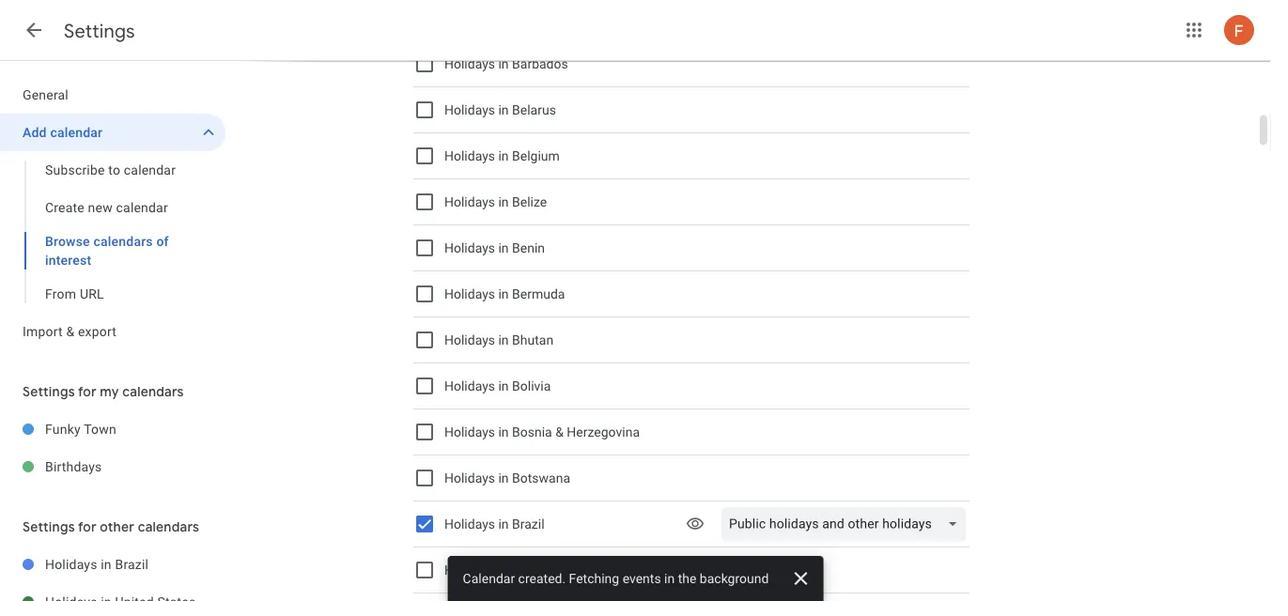 Task type: locate. For each thing, give the bounding box(es) containing it.
calendars down create new calendar
[[93, 233, 153, 249]]

settings for settings for my calendars
[[23, 383, 75, 400]]

1 vertical spatial calendar
[[124, 162, 176, 178]]

herzegovina
[[567, 424, 640, 440]]

in up holidays in united states tree item
[[101, 557, 112, 572]]

None field
[[721, 507, 973, 541]]

holidays in belize
[[444, 194, 547, 210]]

holidays up holidays in belgium
[[444, 102, 495, 118]]

calendar created. fetching events in the background
[[463, 571, 769, 586]]

calendars up holidays in brazil link
[[138, 519, 199, 535]]

holidays in bosnia & herzegovina
[[444, 424, 640, 440]]

settings down birthdays
[[23, 519, 75, 535]]

calendar up of at the left top of the page
[[116, 200, 168, 215]]

import & export
[[23, 324, 117, 339]]

holidays in brazil up holidays in united states tree item
[[45, 557, 149, 572]]

for
[[78, 383, 97, 400], [78, 519, 97, 535]]

group
[[0, 151, 225, 313]]

calendars
[[93, 233, 153, 249], [122, 383, 184, 400], [138, 519, 199, 535]]

1 for from the top
[[78, 383, 97, 400]]

& right bosnia
[[555, 424, 564, 440]]

holidays in brazil
[[444, 516, 544, 532], [45, 557, 149, 572]]

belarus
[[512, 102, 556, 118]]

1 vertical spatial brazil
[[115, 557, 149, 572]]

fetching
[[569, 571, 619, 586]]

in left botswana
[[498, 470, 509, 486]]

calendars right my
[[122, 383, 184, 400]]

1 vertical spatial &
[[555, 424, 564, 440]]

calendar for subscribe to calendar
[[124, 162, 176, 178]]

holidays in british virgin islands
[[444, 562, 632, 578]]

1 horizontal spatial brazil
[[512, 516, 544, 532]]

islands
[[590, 562, 632, 578]]

calendar
[[50, 124, 103, 140], [124, 162, 176, 178], [116, 200, 168, 215]]

0 vertical spatial calendar
[[50, 124, 103, 140]]

0 horizontal spatial holidays in brazil
[[45, 557, 149, 572]]

0 vertical spatial for
[[78, 383, 97, 400]]

funky town
[[45, 421, 116, 437]]

virgin
[[553, 562, 586, 578]]

interest
[[45, 252, 91, 268]]

0 vertical spatial calendars
[[93, 233, 153, 249]]

settings right go back icon
[[64, 19, 135, 43]]

brazil inside tree item
[[115, 557, 149, 572]]

calendars inside browse calendars of interest
[[93, 233, 153, 249]]

0 vertical spatial holidays in brazil
[[444, 516, 544, 532]]

for for other
[[78, 519, 97, 535]]

settings for other calendars tree
[[0, 546, 225, 601]]

holidays
[[444, 56, 495, 72], [444, 102, 495, 118], [444, 148, 495, 164], [444, 194, 495, 210], [444, 240, 495, 256], [444, 286, 495, 302], [444, 332, 495, 348], [444, 378, 495, 394], [444, 424, 495, 440], [444, 470, 495, 486], [444, 516, 495, 532], [45, 557, 97, 572], [444, 562, 495, 578]]

0 vertical spatial &
[[66, 324, 75, 339]]

url
[[80, 286, 104, 302]]

birthdays
[[45, 459, 102, 474]]

settings for my calendars
[[23, 383, 184, 400]]

calendars for other
[[138, 519, 199, 535]]

0 vertical spatial settings
[[64, 19, 135, 43]]

other
[[100, 519, 135, 535]]

1 vertical spatial for
[[78, 519, 97, 535]]

holidays up holidays in benin
[[444, 194, 495, 210]]

2 vertical spatial settings
[[23, 519, 75, 535]]

brazil up british at left
[[512, 516, 544, 532]]

for left other
[[78, 519, 97, 535]]

to
[[108, 162, 120, 178]]

2 for from the top
[[78, 519, 97, 535]]

0 horizontal spatial &
[[66, 324, 75, 339]]

0 vertical spatial brazil
[[512, 516, 544, 532]]

1 horizontal spatial &
[[555, 424, 564, 440]]

& left 'export'
[[66, 324, 75, 339]]

settings up funky
[[23, 383, 75, 400]]

for for my
[[78, 383, 97, 400]]

2 vertical spatial calendar
[[116, 200, 168, 215]]

holidays up holidays in united states tree item
[[45, 557, 97, 572]]

holidays in brazil down holidays in botswana
[[444, 516, 544, 532]]

calendar for create new calendar
[[116, 200, 168, 215]]

brazil
[[512, 516, 544, 532], [115, 557, 149, 572]]

settings
[[64, 19, 135, 43], [23, 383, 75, 400], [23, 519, 75, 535]]

from url
[[45, 286, 104, 302]]

in left belgium
[[498, 148, 509, 164]]

holidays in belarus
[[444, 102, 556, 118]]

holidays in brazil tree item
[[0, 546, 225, 583]]

settings for other calendars
[[23, 519, 199, 535]]

1 vertical spatial calendars
[[122, 383, 184, 400]]

0 horizontal spatial brazil
[[115, 557, 149, 572]]

add calendar tree item
[[0, 114, 225, 151]]

calendar right to
[[124, 162, 176, 178]]

birthdays link
[[45, 448, 225, 486]]

for left my
[[78, 383, 97, 400]]

holidays down holidays in benin
[[444, 286, 495, 302]]

browse calendars of interest
[[45, 233, 169, 268]]

barbados
[[512, 56, 568, 72]]

holidays in bermuda
[[444, 286, 565, 302]]

town
[[84, 421, 116, 437]]

1 vertical spatial holidays in brazil
[[45, 557, 149, 572]]

holidays up holidays in belarus
[[444, 56, 495, 72]]

1 vertical spatial settings
[[23, 383, 75, 400]]

funky town tree item
[[0, 411, 225, 448]]

2 vertical spatial calendars
[[138, 519, 199, 535]]

in left benin
[[498, 240, 509, 256]]

calendar up subscribe
[[50, 124, 103, 140]]

tree
[[0, 76, 225, 350]]

brazil up holidays in united states tree item
[[115, 557, 149, 572]]

holidays in bolivia
[[444, 378, 551, 394]]

in
[[498, 56, 509, 72], [498, 102, 509, 118], [498, 148, 509, 164], [498, 194, 509, 210], [498, 240, 509, 256], [498, 286, 509, 302], [498, 332, 509, 348], [498, 378, 509, 394], [498, 424, 509, 440], [498, 470, 509, 486], [498, 516, 509, 532], [101, 557, 112, 572], [498, 562, 509, 578], [664, 571, 675, 586]]

holidays down 'holidays in bhutan'
[[444, 378, 495, 394]]

holidays in brazil link
[[45, 546, 225, 583]]

&
[[66, 324, 75, 339], [555, 424, 564, 440]]



Task type: describe. For each thing, give the bounding box(es) containing it.
birthdays tree item
[[0, 448, 225, 486]]

create new calendar
[[45, 200, 168, 215]]

holidays in botswana
[[444, 470, 570, 486]]

in left barbados
[[498, 56, 509, 72]]

1 horizontal spatial holidays in brazil
[[444, 516, 544, 532]]

export
[[78, 324, 117, 339]]

botswana
[[512, 470, 570, 486]]

in inside tree item
[[101, 557, 112, 572]]

settings for settings for other calendars
[[23, 519, 75, 535]]

of
[[156, 233, 169, 249]]

funky
[[45, 421, 81, 437]]

calendar
[[463, 571, 515, 586]]

my
[[100, 383, 119, 400]]

belize
[[512, 194, 547, 210]]

browse
[[45, 233, 90, 249]]

bhutan
[[512, 332, 553, 348]]

subscribe to calendar
[[45, 162, 176, 178]]

calendars for my
[[122, 383, 184, 400]]

settings for settings
[[64, 19, 135, 43]]

holidays in bhutan
[[444, 332, 553, 348]]

in left belize
[[498, 194, 509, 210]]

holidays up holidays in bolivia
[[444, 332, 495, 348]]

bermuda
[[512, 286, 565, 302]]

create
[[45, 200, 84, 215]]

background
[[700, 571, 769, 586]]

from
[[45, 286, 76, 302]]

subscribe
[[45, 162, 105, 178]]

holidays up holidays in belize
[[444, 148, 495, 164]]

created.
[[518, 571, 566, 586]]

events
[[623, 571, 661, 586]]

go back image
[[23, 19, 45, 41]]

in left bosnia
[[498, 424, 509, 440]]

settings heading
[[64, 19, 135, 43]]

benin
[[512, 240, 545, 256]]

in left british at left
[[498, 562, 509, 578]]

add calendar
[[23, 124, 103, 140]]

holidays in belgium
[[444, 148, 560, 164]]

holidays up the calendar
[[444, 516, 495, 532]]

holidays in barbados
[[444, 56, 568, 72]]

group containing subscribe to calendar
[[0, 151, 225, 313]]

in left the the on the bottom right
[[664, 571, 675, 586]]

holidays left botswana
[[444, 470, 495, 486]]

in left belarus
[[498, 102, 509, 118]]

holidays in united states tree item
[[0, 583, 225, 601]]

in down holidays in botswana
[[498, 516, 509, 532]]

import
[[23, 324, 63, 339]]

settings for my calendars tree
[[0, 411, 225, 486]]

holidays in brazil inside tree item
[[45, 557, 149, 572]]

new
[[88, 200, 113, 215]]

holidays down holidays in bolivia
[[444, 424, 495, 440]]

bosnia
[[512, 424, 552, 440]]

tree containing general
[[0, 76, 225, 350]]

add
[[23, 124, 47, 140]]

general
[[23, 87, 69, 102]]

holidays inside tree item
[[45, 557, 97, 572]]

holidays in benin
[[444, 240, 545, 256]]

belgium
[[512, 148, 560, 164]]

calendar inside add calendar tree item
[[50, 124, 103, 140]]

the
[[678, 571, 696, 586]]

british
[[512, 562, 549, 578]]

bolivia
[[512, 378, 551, 394]]

holidays left british at left
[[444, 562, 495, 578]]

in left bolivia
[[498, 378, 509, 394]]

in left bermuda
[[498, 286, 509, 302]]

holidays down holidays in belize
[[444, 240, 495, 256]]

in left bhutan
[[498, 332, 509, 348]]



Task type: vqa. For each thing, say whether or not it's contained in the screenshot.
right &
yes



